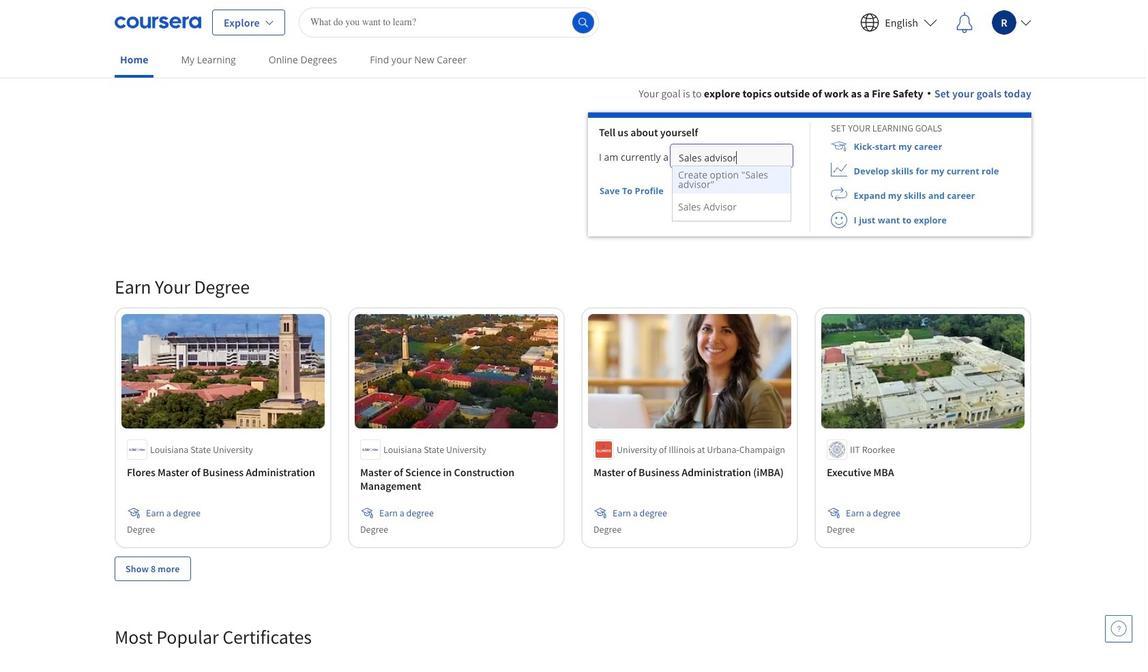 Task type: locate. For each thing, give the bounding box(es) containing it.
help center image
[[1111, 621, 1127, 638]]

Occupation field
[[672, 146, 791, 173]]

status
[[664, 190, 671, 194]]

main content
[[0, 69, 1146, 657]]

None search field
[[299, 7, 599, 37]]

coursera image
[[115, 11, 201, 33]]

earn your degree collection element
[[106, 253, 1040, 604]]

None text field
[[679, 146, 785, 173]]

row group
[[673, 166, 791, 221]]



Task type: describe. For each thing, give the bounding box(es) containing it.
What do you want to learn? text field
[[299, 7, 599, 37]]



Task type: vqa. For each thing, say whether or not it's contained in the screenshot.
Coursera image
yes



